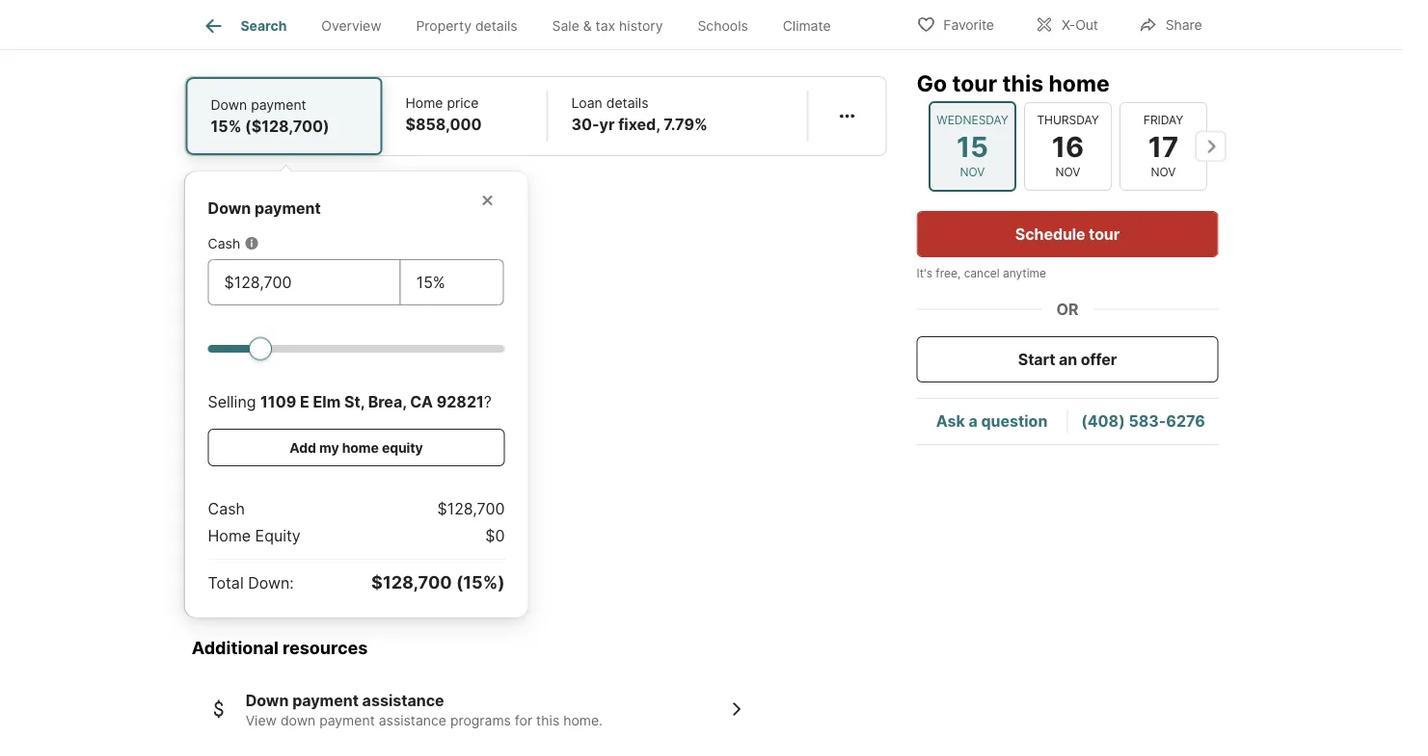 Task type: vqa. For each thing, say whether or not it's contained in the screenshot.
outdoor at the bottom left of the page
no



Task type: describe. For each thing, give the bounding box(es) containing it.
friday
[[1143, 113, 1183, 127]]

overview tab
[[304, 3, 399, 49]]

it's free, cancel anytime
[[917, 267, 1047, 281]]

share
[[1166, 17, 1202, 33]]

resources
[[283, 638, 368, 659]]

(408) 583-6276
[[1082, 412, 1206, 431]]

history
[[619, 18, 663, 34]]

down for down payment 15% ($128,700)
[[211, 96, 247, 113]]

home inside 'button'
[[342, 440, 379, 456]]

x-
[[1062, 17, 1076, 33]]

2 cash from the top
[[208, 500, 245, 518]]

loan details 30-yr fixed, 7.79%
[[571, 94, 708, 133]]

?
[[484, 393, 492, 411]]

tax
[[596, 18, 616, 34]]

view
[[246, 713, 277, 730]]

friday 17 nov
[[1143, 113, 1183, 179]]

home equity
[[208, 527, 301, 545]]

favorite button
[[900, 4, 1011, 44]]

go
[[917, 69, 947, 96]]

ask a question
[[936, 412, 1048, 431]]

favorite
[[944, 17, 994, 33]]

$128,700 (15%) tooltip
[[185, 156, 887, 618]]

1109
[[260, 393, 296, 411]]

1 horizontal spatial this
[[1003, 69, 1044, 96]]

st,
[[344, 393, 365, 411]]

ask
[[936, 412, 965, 431]]

mortgage
[[208, 24, 279, 43]]

0 vertical spatial assistance
[[362, 692, 444, 711]]

schools
[[698, 18, 748, 34]]

15%
[[211, 117, 242, 135]]

15
[[957, 130, 988, 163]]

down payment assistance view down payment assistance programs for this home.
[[246, 692, 603, 730]]

e
[[300, 393, 309, 411]]

equity
[[382, 440, 423, 456]]

selling 1109 e elm st, brea, ca 92821 ?
[[208, 393, 492, 411]]

go tour this home
[[917, 69, 1110, 96]]

payment for down payment assistance view down payment assistance programs for this home.
[[292, 692, 359, 711]]

ask a question link
[[936, 412, 1048, 431]]

offer
[[1081, 350, 1117, 369]]

schedule tour button
[[917, 211, 1219, 258]]

nov for 16
[[1055, 165, 1080, 179]]

home for home price $858,000
[[406, 94, 443, 111]]

payment right down
[[319, 713, 375, 730]]

share button
[[1123, 4, 1219, 44]]

home price $858,000
[[406, 94, 482, 133]]

mortgage insurance link
[[208, 24, 354, 43]]

x-out
[[1062, 17, 1099, 33]]

tour for schedule
[[1089, 225, 1120, 244]]

(408)
[[1082, 412, 1125, 431]]

fixed,
[[618, 115, 660, 133]]

selling
[[208, 393, 256, 411]]

property details tab
[[399, 3, 535, 49]]

thursday 16 nov
[[1037, 113, 1099, 179]]

583-
[[1129, 412, 1167, 431]]

$0
[[486, 527, 505, 545]]

$128,700 for $128,700 (15%)
[[371, 573, 452, 594]]

free,
[[936, 267, 961, 281]]

($128,700)
[[245, 117, 329, 135]]

climate
[[783, 18, 831, 34]]

an
[[1059, 350, 1078, 369]]

down payment
[[208, 199, 321, 217]]

search
[[241, 18, 287, 34]]

16
[[1052, 130, 1084, 163]]

wednesday 15 nov
[[936, 113, 1008, 179]]

additional resources
[[192, 638, 368, 659]]

ca
[[410, 393, 433, 411]]

sale & tax history tab
[[535, 3, 681, 49]]

home for home equity
[[208, 527, 251, 545]]

nov for 17
[[1151, 165, 1176, 179]]

cancel
[[964, 267, 1000, 281]]

details for loan details 30-yr fixed, 7.79%
[[606, 94, 649, 111]]

down for down payment
[[208, 199, 251, 217]]

down payment 15% ($128,700)
[[211, 96, 329, 135]]



Task type: locate. For each thing, give the bounding box(es) containing it.
details for property details
[[475, 18, 518, 34]]

1 nov from the left
[[960, 165, 985, 179]]

payment
[[251, 96, 306, 113], [255, 199, 321, 217], [292, 692, 359, 711], [319, 713, 375, 730]]

tab list
[[185, 0, 864, 49]]

mortgage insurance
[[208, 24, 354, 43]]

home up 'total'
[[208, 527, 251, 545]]

down inside the down payment 15% ($128,700)
[[211, 96, 247, 113]]

tour up wednesday on the right of the page
[[953, 69, 998, 96]]

0 horizontal spatial tour
[[953, 69, 998, 96]]

schedule tour
[[1016, 225, 1120, 244]]

this right for
[[536, 713, 560, 730]]

1 horizontal spatial nov
[[1055, 165, 1080, 179]]

add my home equity button
[[208, 429, 505, 467]]

for
[[515, 713, 533, 730]]

$128,700 left (15%)
[[371, 573, 452, 594]]

tour inside button
[[1089, 225, 1120, 244]]

$128,700
[[438, 500, 505, 518], [371, 573, 452, 594]]

thursday
[[1037, 113, 1099, 127]]

sale
[[552, 18, 580, 34]]

3 nov from the left
[[1151, 165, 1176, 179]]

details inside "property details" "tab"
[[475, 18, 518, 34]]

wednesday
[[936, 113, 1008, 127]]

payment down ($128,700)
[[255, 199, 321, 217]]

7.79%
[[664, 115, 708, 133]]

details up fixed,
[[606, 94, 649, 111]]

down
[[281, 713, 316, 730]]

1 vertical spatial home
[[342, 440, 379, 456]]

programs
[[450, 713, 511, 730]]

0 vertical spatial details
[[475, 18, 518, 34]]

nov down 16
[[1055, 165, 1080, 179]]

0 vertical spatial cash
[[208, 235, 240, 252]]

down:
[[248, 574, 294, 593]]

question
[[981, 412, 1048, 431]]

equity
[[255, 527, 301, 545]]

1 horizontal spatial details
[[606, 94, 649, 111]]

add
[[290, 440, 316, 456]]

nov inside thursday 16 nov
[[1055, 165, 1080, 179]]

1 horizontal spatial home
[[406, 94, 443, 111]]

payment inside $128,700 (15%) 'tooltip'
[[255, 199, 321, 217]]

down down 15%
[[208, 199, 251, 217]]

0 vertical spatial tour
[[953, 69, 998, 96]]

climate tab
[[766, 3, 849, 49]]

total down:
[[208, 574, 294, 593]]

$858,000
[[406, 115, 482, 133]]

assistance down resources
[[362, 692, 444, 711]]

Down Payment Slider range field
[[208, 337, 505, 360]]

down inside $128,700 (15%) 'tooltip'
[[208, 199, 251, 217]]

0 horizontal spatial home
[[208, 527, 251, 545]]

1 horizontal spatial tour
[[1089, 225, 1120, 244]]

6276
[[1167, 412, 1206, 431]]

payment for down payment
[[255, 199, 321, 217]]

nov down 17
[[1151, 165, 1176, 179]]

$128,700 for $128,700
[[438, 500, 505, 518]]

overview
[[321, 18, 382, 34]]

$456
[[490, 24, 529, 43]]

this up thursday
[[1003, 69, 1044, 96]]

sale & tax history
[[552, 18, 663, 34]]

start an offer button
[[917, 337, 1219, 383]]

1 cash from the top
[[208, 235, 240, 252]]

price
[[447, 94, 479, 111]]

1 horizontal spatial home
[[1049, 69, 1110, 96]]

start
[[1018, 350, 1056, 369]]

1 vertical spatial tour
[[1089, 225, 1120, 244]]

1 vertical spatial down
[[208, 199, 251, 217]]

search link
[[202, 14, 287, 38]]

start an offer
[[1018, 350, 1117, 369]]

yr
[[600, 115, 615, 133]]

down up 15%
[[211, 96, 247, 113]]

a
[[969, 412, 978, 431]]

assistance
[[362, 692, 444, 711], [379, 713, 447, 730]]

schedule
[[1016, 225, 1086, 244]]

home right my
[[342, 440, 379, 456]]

cash down down payment
[[208, 235, 240, 252]]

1 vertical spatial cash
[[208, 500, 245, 518]]

$128,700 (15%)
[[371, 573, 505, 594]]

home inside $128,700 (15%) 'tooltip'
[[208, 527, 251, 545]]

brea,
[[368, 393, 407, 411]]

None text field
[[224, 271, 385, 294], [416, 271, 488, 294], [224, 271, 385, 294], [416, 271, 488, 294]]

nov inside wednesday 15 nov
[[960, 165, 985, 179]]

(15%)
[[456, 573, 505, 594]]

30-
[[571, 115, 600, 133]]

1 vertical spatial this
[[536, 713, 560, 730]]

$128,700 up $0
[[438, 500, 505, 518]]

property details
[[416, 18, 518, 34]]

0 horizontal spatial nov
[[960, 165, 985, 179]]

home up thursday
[[1049, 69, 1110, 96]]

home inside home price $858,000
[[406, 94, 443, 111]]

x-out button
[[1019, 4, 1115, 44]]

nov inside friday 17 nov
[[1151, 165, 1176, 179]]

tab list containing search
[[185, 0, 864, 49]]

0 vertical spatial home
[[1049, 69, 1110, 96]]

home.
[[564, 713, 603, 730]]

92821
[[437, 393, 484, 411]]

payment for down payment 15% ($128,700)
[[251, 96, 306, 113]]

1 vertical spatial details
[[606, 94, 649, 111]]

my
[[319, 440, 339, 456]]

property
[[416, 18, 472, 34]]

0 horizontal spatial this
[[536, 713, 560, 730]]

0 horizontal spatial details
[[475, 18, 518, 34]]

0 vertical spatial home
[[406, 94, 443, 111]]

details inside loan details 30-yr fixed, 7.79%
[[606, 94, 649, 111]]

tour right schedule
[[1089, 225, 1120, 244]]

or
[[1057, 300, 1079, 319]]

cash up home equity on the left
[[208, 500, 245, 518]]

down up view
[[246, 692, 289, 711]]

payment inside the down payment 15% ($128,700)
[[251, 96, 306, 113]]

1 vertical spatial assistance
[[379, 713, 447, 730]]

down inside down payment assistance view down payment assistance programs for this home.
[[246, 692, 289, 711]]

home
[[406, 94, 443, 111], [208, 527, 251, 545]]

(408) 583-6276 link
[[1082, 412, 1206, 431]]

elm
[[313, 393, 341, 411]]

0 vertical spatial $128,700
[[438, 500, 505, 518]]

down for down payment assistance view down payment assistance programs for this home.
[[246, 692, 289, 711]]

1 vertical spatial $128,700
[[371, 573, 452, 594]]

payment up ($128,700)
[[251, 96, 306, 113]]

home up $858,000
[[406, 94, 443, 111]]

loan
[[571, 94, 603, 111]]

anytime
[[1003, 267, 1047, 281]]

assistance left programs
[[379, 713, 447, 730]]

details right property at the left of page
[[475, 18, 518, 34]]

down
[[211, 96, 247, 113], [208, 199, 251, 217], [246, 692, 289, 711]]

payment up down
[[292, 692, 359, 711]]

add my home equity
[[290, 440, 423, 456]]

0 vertical spatial down
[[211, 96, 247, 113]]

nov down 15
[[960, 165, 985, 179]]

this inside down payment assistance view down payment assistance programs for this home.
[[536, 713, 560, 730]]

this
[[1003, 69, 1044, 96], [536, 713, 560, 730]]

details
[[475, 18, 518, 34], [606, 94, 649, 111]]

next image
[[1196, 131, 1227, 162]]

0 vertical spatial this
[[1003, 69, 1044, 96]]

additional
[[192, 638, 279, 659]]

2 nov from the left
[[1055, 165, 1080, 179]]

2 horizontal spatial nov
[[1151, 165, 1176, 179]]

nov for 15
[[960, 165, 985, 179]]

it's
[[917, 267, 933, 281]]

&
[[583, 18, 592, 34]]

total
[[208, 574, 244, 593]]

out
[[1076, 17, 1099, 33]]

home
[[1049, 69, 1110, 96], [342, 440, 379, 456]]

None button
[[928, 101, 1016, 192], [1024, 102, 1112, 191], [1119, 102, 1207, 191], [928, 101, 1016, 192], [1024, 102, 1112, 191], [1119, 102, 1207, 191]]

0 horizontal spatial home
[[342, 440, 379, 456]]

2 vertical spatial down
[[246, 692, 289, 711]]

schools tab
[[681, 3, 766, 49]]

tour for go
[[953, 69, 998, 96]]

tour
[[953, 69, 998, 96], [1089, 225, 1120, 244]]

insurance
[[284, 24, 354, 43]]

1 vertical spatial home
[[208, 527, 251, 545]]

17
[[1148, 130, 1179, 163]]



